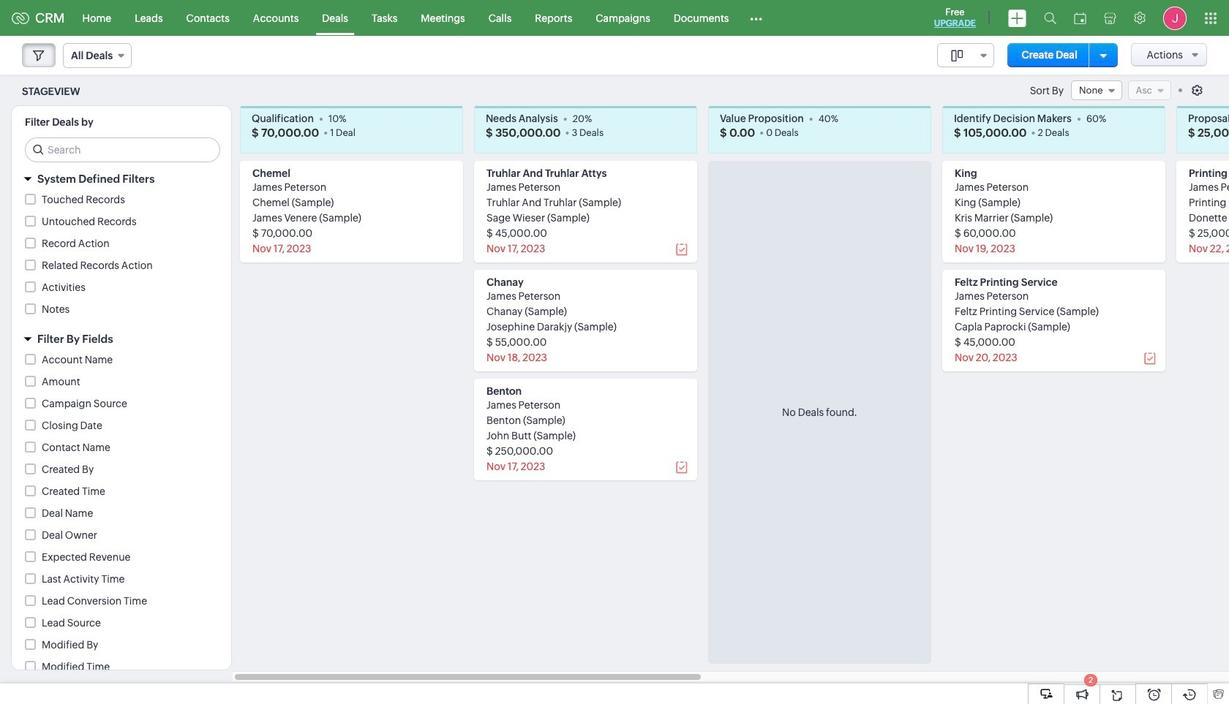 Task type: describe. For each thing, give the bounding box(es) containing it.
search element
[[1036, 0, 1066, 36]]

profile image
[[1164, 6, 1187, 30]]

create menu image
[[1009, 9, 1027, 27]]

size image
[[951, 49, 963, 62]]

search image
[[1044, 12, 1057, 24]]

Search text field
[[26, 138, 220, 162]]

logo image
[[12, 12, 29, 24]]

calendar image
[[1074, 12, 1087, 24]]



Task type: locate. For each thing, give the bounding box(es) containing it.
create menu element
[[1000, 0, 1036, 35]]

profile element
[[1155, 0, 1196, 35]]

Other Modules field
[[741, 6, 773, 30]]

none field "size"
[[937, 43, 994, 67]]

None field
[[63, 43, 132, 68], [937, 43, 994, 67], [1072, 81, 1123, 100], [63, 43, 132, 68], [1072, 81, 1123, 100]]



